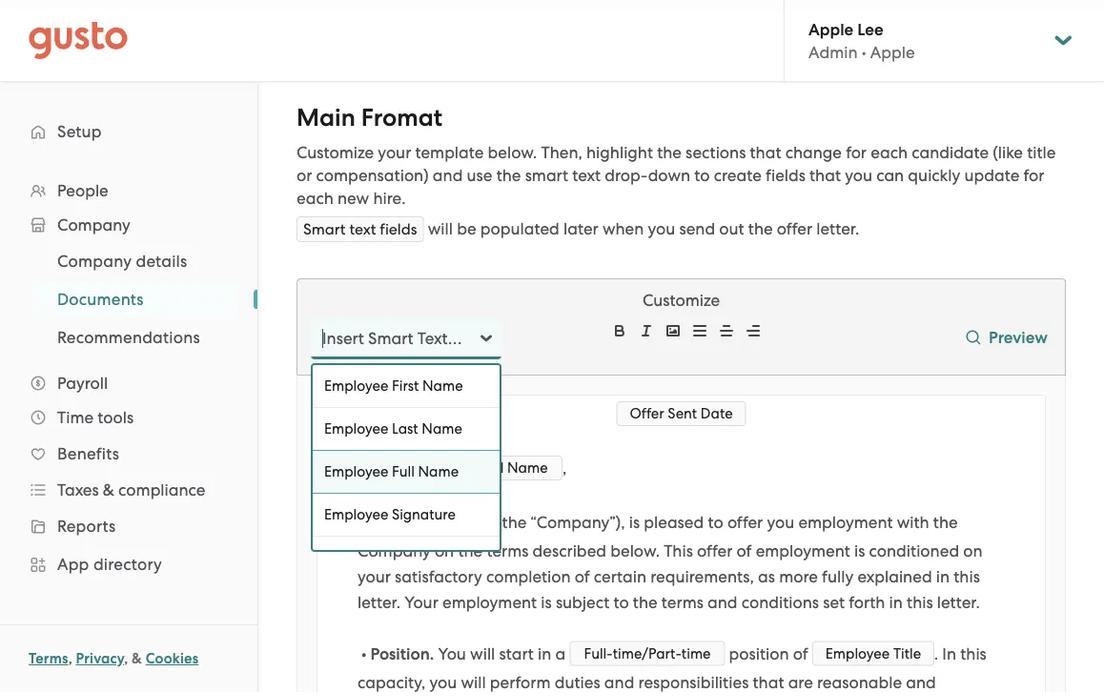 Task type: locate. For each thing, give the bounding box(es) containing it.
company down employee signature
[[358, 541, 431, 561]]

2 vertical spatial in
[[538, 644, 551, 663]]

the up satisfactory
[[458, 541, 483, 561]]

2 vertical spatial that
[[753, 673, 784, 692]]

list
[[0, 174, 258, 692], [0, 242, 258, 357]]

0 horizontal spatial and
[[433, 166, 463, 185]]

1 vertical spatial company
[[57, 252, 132, 271]]

is
[[629, 513, 640, 532], [854, 541, 865, 561], [541, 593, 552, 612]]

0 vertical spatial apple
[[809, 19, 854, 39]]

this down explained
[[907, 593, 933, 612]]

2 horizontal spatial and
[[708, 593, 738, 612]]

employee for employee last name
[[324, 421, 389, 437]]

in down conditioned
[[936, 567, 950, 586]]

apple
[[809, 19, 854, 39], [871, 43, 915, 62]]

fields down the hire.
[[380, 220, 417, 238]]

offer up requirements,
[[697, 541, 733, 561]]

recommendations link
[[34, 320, 238, 355]]

in down explained
[[889, 593, 903, 612]]

time tools button
[[19, 401, 238, 435]]

employment up fully
[[799, 513, 893, 532]]

employee left first
[[324, 378, 389, 394]]

settings link
[[19, 616, 238, 650]]

1 vertical spatial fields
[[380, 220, 417, 238]]

and inside (the "company"), is pleased to offer you employment with the company on the terms described below. this offer of employment is conditioned on your satisfactory completion of certain requirements, as more fully explained in this letter. your employment is subject to the terms and conditions set forth in this letter.
[[708, 593, 738, 612]]

module__icon___go7vc image
[[966, 330, 981, 345]]

and inside customize your template below. then, highlight the sections that change for each candidate (like title or compensation) and use the smart text drop-down to create fields that you can quickly update for each new hire.
[[433, 166, 463, 185]]

company button
[[19, 208, 238, 242]]

will down • position. you will start in a
[[461, 673, 486, 692]]

apple up admin
[[809, 19, 854, 39]]

1 horizontal spatial below.
[[611, 541, 660, 561]]

1 vertical spatial employment
[[756, 541, 850, 561]]

you
[[845, 166, 873, 185], [648, 219, 675, 238], [767, 513, 795, 532], [430, 673, 457, 692]]

2 horizontal spatial of
[[793, 644, 808, 663]]

1 vertical spatial •
[[361, 644, 367, 664]]

documents link
[[34, 282, 238, 317]]

employee up employee email
[[324, 506, 389, 523]]

1 horizontal spatial customize
[[643, 291, 720, 310]]

2 vertical spatial will
[[461, 673, 486, 692]]

and down requirements,
[[708, 593, 738, 612]]

1 vertical spatial your
[[358, 567, 391, 586]]

the right with
[[934, 513, 958, 532]]

0 horizontal spatial for
[[846, 143, 867, 162]]

you inside customize your template below. then, highlight the sections that change for each candidate (like title or compensation) and use the smart text drop-down to create fields that you can quickly update for each new hire.
[[845, 166, 873, 185]]

the right out on the top right
[[748, 219, 773, 238]]

0 vertical spatial fields
[[766, 166, 806, 185]]

employee left the email
[[324, 549, 389, 566]]

you inside (the "company"), is pleased to offer you employment with the company on the terms described below. this offer of employment is conditioned on your satisfactory completion of certain requirements, as more fully explained in this letter. your employment is subject to the terms and conditions set forth in this letter.
[[767, 513, 795, 532]]

2 vertical spatial this
[[961, 644, 987, 663]]

1 horizontal spatial smart
[[368, 329, 413, 348]]

text down 'new'
[[349, 220, 376, 238]]

0 vertical spatial will
[[428, 219, 453, 238]]

• left position.
[[361, 644, 367, 664]]

0 horizontal spatial terms
[[487, 541, 529, 561]]

company
[[57, 216, 130, 235], [57, 252, 132, 271], [358, 541, 431, 561]]

employee inside employee last name option
[[324, 421, 389, 437]]

4 employee from the top
[[324, 506, 389, 523]]

1 vertical spatial customize
[[643, 291, 720, 310]]

0 horizontal spatial in
[[538, 644, 551, 663]]

terms link
[[29, 650, 68, 668]]

apple down lee
[[871, 43, 915, 62]]

your down employee email
[[358, 567, 391, 586]]

below. up the 'use'
[[488, 143, 537, 162]]

be
[[457, 219, 476, 238]]

app directory link
[[19, 547, 238, 582]]

company inside (the "company"), is pleased to offer you employment with the company on the terms described below. this offer of employment is conditioned on your satisfactory completion of certain requirements, as more fully explained in this letter. your employment is subject to the terms and conditions set forth in this letter.
[[358, 541, 431, 561]]

of up subject
[[575, 567, 590, 586]]

0 horizontal spatial on
[[435, 541, 454, 561]]

company details link
[[34, 244, 238, 278]]

to down certain
[[614, 593, 629, 612]]

1 vertical spatial that
[[810, 166, 841, 185]]

each down or
[[297, 189, 334, 208]]

employee inside 'employee first name' option
[[324, 378, 389, 394]]

this inside ". in this capacity, you will perform duties and responsibilities that are reasonable an"
[[961, 644, 987, 663]]

2 vertical spatial company
[[358, 541, 431, 561]]

described
[[533, 541, 607, 561]]

in left a
[[538, 644, 551, 663]]

0 vertical spatial customize
[[297, 143, 374, 162]]

employment
[[799, 513, 893, 532], [756, 541, 850, 561], [443, 593, 537, 612]]

2 vertical spatial name
[[418, 464, 459, 480]]

you up as
[[767, 513, 795, 532]]

0 vertical spatial and
[[433, 166, 463, 185]]

customize your template below. then, highlight the sections that change for each candidate (like title or compensation) and use the smart text drop-down to create fields that you can quickly update for each new hire.
[[297, 143, 1056, 208]]

1 horizontal spatial and
[[605, 673, 635, 692]]

employee email option
[[313, 536, 500, 579]]

will for position.
[[470, 644, 495, 663]]

2 horizontal spatial ,
[[563, 459, 567, 478]]

0 vertical spatial to
[[695, 166, 710, 185]]

main fromat
[[297, 103, 443, 133]]

3 employee from the top
[[324, 464, 389, 480]]

reports
[[57, 517, 116, 536]]

text down 'then,'
[[572, 166, 601, 185]]

1 vertical spatial in
[[889, 593, 903, 612]]

time
[[57, 408, 94, 427]]

0 horizontal spatial •
[[361, 644, 367, 664]]

will left be
[[428, 219, 453, 238]]

for right change
[[846, 143, 867, 162]]

employee inside employee full name option
[[324, 464, 389, 480]]

0 vertical spatial is
[[629, 513, 640, 532]]

1 vertical spatial text
[[349, 220, 376, 238]]

2 horizontal spatial in
[[936, 567, 950, 586]]

you left can
[[845, 166, 873, 185]]

privacy link
[[76, 650, 124, 668]]

for
[[846, 143, 867, 162], [1024, 166, 1045, 185]]

& right taxes
[[103, 481, 114, 500]]

list box
[[311, 363, 502, 579]]

letter.
[[817, 219, 860, 238], [358, 593, 401, 612], [937, 593, 980, 612]]

below. up certain
[[611, 541, 660, 561]]

& left cookies button
[[132, 650, 142, 668]]

employee for employee first name
[[324, 378, 389, 394]]

1 vertical spatial is
[[854, 541, 865, 561]]

0 horizontal spatial fields
[[380, 220, 417, 238]]

0 vertical spatial each
[[871, 143, 908, 162]]

will inside • position. you will start in a
[[470, 644, 495, 663]]

company details
[[57, 252, 187, 271]]

employee for employee full name
[[324, 464, 389, 480]]

0 horizontal spatial of
[[575, 567, 590, 586]]

1 horizontal spatial terms
[[662, 593, 704, 612]]

name right first
[[422, 378, 463, 394]]

employment up more
[[756, 541, 850, 561]]

customize for customize
[[643, 291, 720, 310]]

terms down requirements,
[[662, 593, 704, 612]]

1 vertical spatial smart
[[368, 329, 413, 348]]

a
[[555, 644, 566, 663]]

pleased
[[644, 513, 704, 532]]

that inside ". in this capacity, you will perform duties and responsibilities that are reasonable an"
[[753, 673, 784, 692]]

preview
[[989, 327, 1048, 347]]

employee signature option
[[313, 493, 500, 536]]

0 vertical spatial your
[[378, 143, 411, 162]]

0 horizontal spatial &
[[103, 481, 114, 500]]

0 vertical spatial smart
[[303, 220, 346, 238]]

0 vertical spatial in
[[936, 567, 950, 586]]

title
[[1027, 143, 1056, 162]]

2 employee from the top
[[324, 421, 389, 437]]

privacy
[[76, 650, 124, 668]]

0 vertical spatial of
[[737, 541, 752, 561]]

1 horizontal spatial fields
[[766, 166, 806, 185]]

this
[[954, 567, 980, 586], [907, 593, 933, 612], [961, 644, 987, 663]]

2 vertical spatial employment
[[443, 593, 537, 612]]

name
[[422, 378, 463, 394], [422, 421, 462, 437], [418, 464, 459, 480]]

employee up dear
[[324, 421, 389, 437]]

1 horizontal spatial on
[[964, 541, 983, 561]]

0 horizontal spatial text
[[349, 220, 376, 238]]

employee
[[324, 378, 389, 394], [324, 421, 389, 437], [324, 464, 389, 480], [324, 506, 389, 523], [324, 549, 389, 566]]

you
[[438, 644, 466, 663]]

1 horizontal spatial of
[[737, 541, 752, 561]]

to right 'pleased'
[[708, 513, 724, 532]]

for down the title
[[1024, 166, 1045, 185]]

on up satisfactory
[[435, 541, 454, 561]]

0 vertical spatial for
[[846, 143, 867, 162]]

you down you
[[430, 673, 457, 692]]

the
[[657, 143, 682, 162], [497, 166, 521, 185], [748, 219, 773, 238], [934, 513, 958, 532], [458, 541, 483, 561], [633, 593, 658, 612]]

below. inside customize your template below. then, highlight the sections that change for each candidate (like title or compensation) and use the smart text drop-down to create fields that you can quickly update for each new hire.
[[488, 143, 537, 162]]

1 vertical spatial terms
[[662, 593, 704, 612]]

1 vertical spatial will
[[470, 644, 495, 663]]

of
[[737, 541, 752, 561], [575, 567, 590, 586], [793, 644, 808, 663]]

will inside ". in this capacity, you will perform duties and responsibilities that are reasonable an"
[[461, 673, 486, 692]]

of up requirements,
[[737, 541, 752, 561]]

is down completion
[[541, 593, 552, 612]]

with
[[897, 513, 930, 532]]

your inside customize your template below. then, highlight the sections that change for each candidate (like title or compensation) and use the smart text drop-down to create fields that you can quickly update for each new hire.
[[378, 143, 411, 162]]

this right in
[[961, 644, 987, 663]]

directory
[[93, 555, 162, 574]]

below.
[[488, 143, 537, 162], [611, 541, 660, 561]]

your up compensation)
[[378, 143, 411, 162]]

your
[[378, 143, 411, 162], [358, 567, 391, 586]]

text inside customize your template below. then, highlight the sections that change for each candidate (like title or compensation) and use the smart text drop-down to create fields that you can quickly update for each new hire.
[[572, 166, 601, 185]]

employee for employee signature
[[324, 506, 389, 523]]

smart down 'new'
[[303, 220, 346, 238]]

1 list from the top
[[0, 174, 258, 692]]

&
[[103, 481, 114, 500], [132, 650, 142, 668]]

0 horizontal spatial below.
[[488, 143, 537, 162]]

1 employee from the top
[[324, 378, 389, 394]]

that down change
[[810, 166, 841, 185]]

the right the 'use'
[[497, 166, 521, 185]]

employee last name option
[[313, 407, 500, 450]]

1 vertical spatial apple
[[871, 43, 915, 62]]

1 horizontal spatial &
[[132, 650, 142, 668]]

0 vertical spatial text
[[572, 166, 601, 185]]

is left 'pleased'
[[629, 513, 640, 532]]

offer up as
[[728, 513, 763, 532]]

5 employee from the top
[[324, 549, 389, 566]]

• down lee
[[862, 43, 867, 62]]

0 horizontal spatial each
[[297, 189, 334, 208]]

customize inside customize your template below. then, highlight the sections that change for each candidate (like title or compensation) and use the smart text drop-down to create fields that you can quickly update for each new hire.
[[297, 143, 374, 162]]

this down conditioned
[[954, 567, 980, 586]]

will right you
[[470, 644, 495, 663]]

1 horizontal spatial in
[[889, 593, 903, 612]]

your
[[405, 593, 439, 612]]

change
[[786, 143, 842, 162]]

employee inside employee email option
[[324, 549, 389, 566]]

is up explained
[[854, 541, 865, 561]]

1 vertical spatial each
[[297, 189, 334, 208]]

2 vertical spatial and
[[605, 673, 635, 692]]

employee inside employee signature option
[[324, 506, 389, 523]]

customize down main
[[297, 143, 374, 162]]

letter. left your
[[358, 593, 401, 612]]

0 vertical spatial company
[[57, 216, 130, 235]]

0 vertical spatial •
[[862, 43, 867, 62]]

name right full at bottom left
[[418, 464, 459, 480]]

0 vertical spatial terms
[[487, 541, 529, 561]]

customize down send
[[643, 291, 720, 310]]

the up down
[[657, 143, 682, 162]]

2 vertical spatial is
[[541, 593, 552, 612]]

benefits
[[57, 444, 119, 464]]

of up are
[[793, 644, 808, 663]]

0 vertical spatial &
[[103, 481, 114, 500]]

employee left full at bottom left
[[324, 464, 389, 480]]

smart up 'employee first name'
[[368, 329, 413, 348]]

can
[[877, 166, 904, 185]]

0 horizontal spatial customize
[[297, 143, 374, 162]]

terms down (the
[[487, 541, 529, 561]]

company up documents
[[57, 252, 132, 271]]

1 vertical spatial and
[[708, 593, 738, 612]]

customize
[[297, 143, 374, 162], [643, 291, 720, 310]]

1 horizontal spatial each
[[871, 143, 908, 162]]

None field
[[322, 327, 327, 350]]

company inside dropdown button
[[57, 216, 130, 235]]

1 horizontal spatial for
[[1024, 166, 1045, 185]]

0 vertical spatial name
[[422, 378, 463, 394]]

on right conditioned
[[964, 541, 983, 561]]

1 horizontal spatial apple
[[871, 43, 915, 62]]

your inside (the "company"), is pleased to offer you employment with the company on the terms described below. this offer of employment is conditioned on your satisfactory completion of certain requirements, as more fully explained in this letter. your employment is subject to the terms and conditions set forth in this letter.
[[358, 567, 391, 586]]

employee email
[[324, 549, 428, 566]]

name right last
[[422, 421, 462, 437]]

employment down completion
[[443, 593, 537, 612]]

employee full name
[[324, 464, 459, 480]]

name inside option
[[422, 421, 462, 437]]

certain
[[594, 567, 647, 586]]

letter. up in
[[937, 593, 980, 612]]

0 vertical spatial below.
[[488, 143, 537, 162]]

benefits link
[[19, 437, 238, 471]]

fields down change
[[766, 166, 806, 185]]

customize for customize your template below. then, highlight the sections that change for each candidate (like title or compensation) and use the smart text drop-down to create fields that you can quickly update for each new hire.
[[297, 143, 374, 162]]

home image
[[29, 21, 128, 60]]

company down people
[[57, 216, 130, 235]]

0 horizontal spatial smart
[[303, 220, 346, 238]]

1 vertical spatial below.
[[611, 541, 660, 561]]

2 vertical spatial offer
[[697, 541, 733, 561]]

•
[[862, 43, 867, 62], [361, 644, 367, 664]]

2 list from the top
[[0, 242, 258, 357]]

0 horizontal spatial letter.
[[358, 593, 401, 612]]

that
[[750, 143, 782, 162], [810, 166, 841, 185], [753, 673, 784, 692]]

each up can
[[871, 143, 908, 162]]

and down template
[[433, 166, 463, 185]]

out
[[719, 219, 744, 238]]

1 vertical spatial name
[[422, 421, 462, 437]]

name for employee full name
[[418, 464, 459, 480]]

to
[[695, 166, 710, 185], [708, 513, 724, 532], [614, 593, 629, 612]]

1 vertical spatial of
[[575, 567, 590, 586]]

letter. down change
[[817, 219, 860, 238]]

and
[[433, 166, 463, 185], [708, 593, 738, 612], [605, 673, 635, 692]]

that up create on the top right of page
[[750, 143, 782, 162]]

to down sections on the right
[[695, 166, 710, 185]]

offer right out on the top right
[[777, 219, 813, 238]]

first
[[392, 378, 419, 394]]

and right duties
[[605, 673, 635, 692]]

1 horizontal spatial •
[[862, 43, 867, 62]]

to inside customize your template below. then, highlight the sections that change for each candidate (like title or compensation) and use the smart text drop-down to create fields that you can quickly update for each new hire.
[[695, 166, 710, 185]]

the down certain
[[633, 593, 658, 612]]

taxes
[[57, 481, 99, 500]]

that down position of on the bottom of the page
[[753, 673, 784, 692]]

on
[[435, 541, 454, 561], [964, 541, 983, 561]]



Task type: describe. For each thing, give the bounding box(es) containing it.
0 horizontal spatial ,
[[68, 650, 72, 668]]

1 horizontal spatial is
[[629, 513, 640, 532]]

apple lee admin • apple
[[809, 19, 915, 62]]

candidate
[[912, 143, 989, 162]]

insert
[[322, 329, 364, 348]]

new
[[338, 189, 369, 208]]

more
[[779, 567, 818, 586]]

payroll button
[[19, 366, 238, 401]]

taxes & compliance button
[[19, 473, 238, 507]]

• inside apple lee admin • apple
[[862, 43, 867, 62]]

use
[[467, 166, 493, 185]]

1 on from the left
[[435, 541, 454, 561]]

& inside taxes & compliance "dropdown button"
[[103, 481, 114, 500]]

set
[[823, 593, 845, 612]]

name for employee first name
[[422, 378, 463, 394]]

in
[[943, 644, 957, 663]]

0 vertical spatial this
[[954, 567, 980, 586]]

and inside ". in this capacity, you will perform duties and responsibilities that are reasonable an"
[[605, 673, 635, 692]]

admin
[[809, 43, 858, 62]]

terms , privacy , & cookies
[[29, 650, 199, 668]]

signature
[[392, 506, 456, 523]]

populated
[[480, 219, 560, 238]]

update
[[965, 166, 1020, 185]]

sections
[[686, 143, 746, 162]]

. in this capacity, you will perform duties and responsibilities that are reasonable an
[[358, 644, 991, 692]]

employee full name option
[[313, 450, 500, 493]]

will for text
[[428, 219, 453, 238]]

requirements,
[[651, 567, 754, 586]]

down
[[648, 166, 691, 185]]

2 on from the left
[[964, 541, 983, 561]]

2 horizontal spatial is
[[854, 541, 865, 561]]

forth
[[849, 593, 885, 612]]

documents
[[57, 290, 144, 309]]

employee for employee email
[[324, 549, 389, 566]]

settings
[[57, 624, 119, 643]]

smart inside the smart text fields will be populated later when you send out the offer letter.
[[303, 220, 346, 238]]

you inside ". in this capacity, you will perform duties and responsibilities that are reasonable an"
[[430, 673, 457, 692]]

compliance
[[118, 481, 205, 500]]

list containing people
[[0, 174, 258, 692]]

compensation)
[[316, 166, 429, 185]]

completion
[[486, 567, 571, 586]]

conditioned
[[869, 541, 960, 561]]

explained
[[858, 567, 932, 586]]

then,
[[541, 143, 583, 162]]

hire.
[[373, 189, 406, 208]]

employee first name option
[[313, 365, 500, 407]]

in inside • position. you will start in a
[[538, 644, 551, 663]]

conditions
[[742, 593, 819, 612]]

perform
[[490, 673, 551, 692]]

1 vertical spatial &
[[132, 650, 142, 668]]

company for company
[[57, 216, 130, 235]]

create
[[714, 166, 762, 185]]

(like
[[993, 143, 1023, 162]]

later
[[564, 219, 599, 238]]

company for company details
[[57, 252, 132, 271]]

insert smart text…
[[322, 329, 462, 348]]

name for employee last name
[[422, 421, 462, 437]]

0 vertical spatial employment
[[799, 513, 893, 532]]

people
[[57, 181, 108, 200]]

text…
[[417, 329, 462, 348]]

terms
[[29, 650, 68, 668]]

quickly
[[908, 166, 961, 185]]

send
[[679, 219, 715, 238]]

you left send
[[648, 219, 675, 238]]

reports link
[[19, 509, 238, 544]]

dear
[[358, 459, 399, 478]]

fields inside the smart text fields will be populated later when you send out the offer letter.
[[380, 220, 417, 238]]

smart text fields will be populated later when you send out the offer letter.
[[303, 219, 860, 238]]

0 horizontal spatial is
[[541, 593, 552, 612]]

cookies button
[[146, 648, 199, 670]]

details
[[136, 252, 187, 271]]

people button
[[19, 174, 238, 208]]

fields inside customize your template below. then, highlight the sections that change for each candidate (like title or compensation) and use the smart text drop-down to create fields that you can quickly update for each new hire.
[[766, 166, 806, 185]]

.
[[935, 644, 939, 663]]

lee
[[858, 19, 884, 39]]

responsibilities
[[639, 673, 749, 692]]

smart
[[525, 166, 568, 185]]

2 vertical spatial to
[[614, 593, 629, 612]]

or
[[297, 166, 312, 185]]

drop-
[[605, 166, 648, 185]]

list box containing employee first name
[[311, 363, 502, 579]]

0 vertical spatial offer
[[777, 219, 813, 238]]

duties
[[555, 673, 601, 692]]

1 vertical spatial offer
[[728, 513, 763, 532]]

app directory
[[57, 555, 162, 574]]

• position. you will start in a
[[358, 644, 570, 664]]

position of
[[725, 644, 812, 663]]

below. inside (the "company"), is pleased to offer you employment with the company on the terms described below. this offer of employment is conditioned on your satisfactory completion of certain requirements, as more fully explained in this letter. your employment is subject to the terms and conditions set forth in this letter.
[[611, 541, 660, 561]]

cookies
[[146, 650, 199, 668]]

1 horizontal spatial letter.
[[817, 219, 860, 238]]

1 vertical spatial for
[[1024, 166, 1045, 185]]

fromat
[[361, 103, 443, 133]]

fully
[[822, 567, 854, 586]]

"company"),
[[531, 513, 625, 532]]

full
[[392, 464, 415, 480]]

0 vertical spatial that
[[750, 143, 782, 162]]

when
[[603, 219, 644, 238]]

setup link
[[19, 114, 238, 149]]

1 vertical spatial this
[[907, 593, 933, 612]]

this
[[664, 541, 693, 561]]

gusto navigation element
[[0, 82, 258, 692]]

list containing company details
[[0, 242, 258, 357]]

0 horizontal spatial apple
[[809, 19, 854, 39]]

payroll
[[57, 374, 108, 393]]

last
[[392, 421, 418, 437]]

1 vertical spatial to
[[708, 513, 724, 532]]

1 horizontal spatial ,
[[124, 650, 128, 668]]

employee signature
[[324, 506, 456, 523]]

capacity,
[[358, 673, 426, 692]]

text inside the smart text fields will be populated later when you send out the offer letter.
[[349, 220, 376, 238]]

(the "company"), is pleased to offer you employment with the company on the terms described below. this offer of employment is conditioned on your satisfactory completion of certain requirements, as more fully explained in this letter. your employment is subject to the terms and conditions set forth in this letter.
[[358, 513, 987, 612]]

highlight
[[587, 143, 653, 162]]

recommendations
[[57, 328, 200, 347]]

main
[[297, 103, 356, 133]]

tools
[[98, 408, 134, 427]]

2 vertical spatial of
[[793, 644, 808, 663]]

2 horizontal spatial letter.
[[937, 593, 980, 612]]

preview button
[[958, 312, 1056, 365]]

are
[[788, 673, 813, 692]]

employee last name
[[324, 421, 462, 437]]

taxes & compliance
[[57, 481, 205, 500]]

reasonable
[[817, 673, 902, 692]]

template
[[415, 143, 484, 162]]

subject
[[556, 593, 610, 612]]



Task type: vqa. For each thing, say whether or not it's contained in the screenshot.
Need to get in touch?
no



